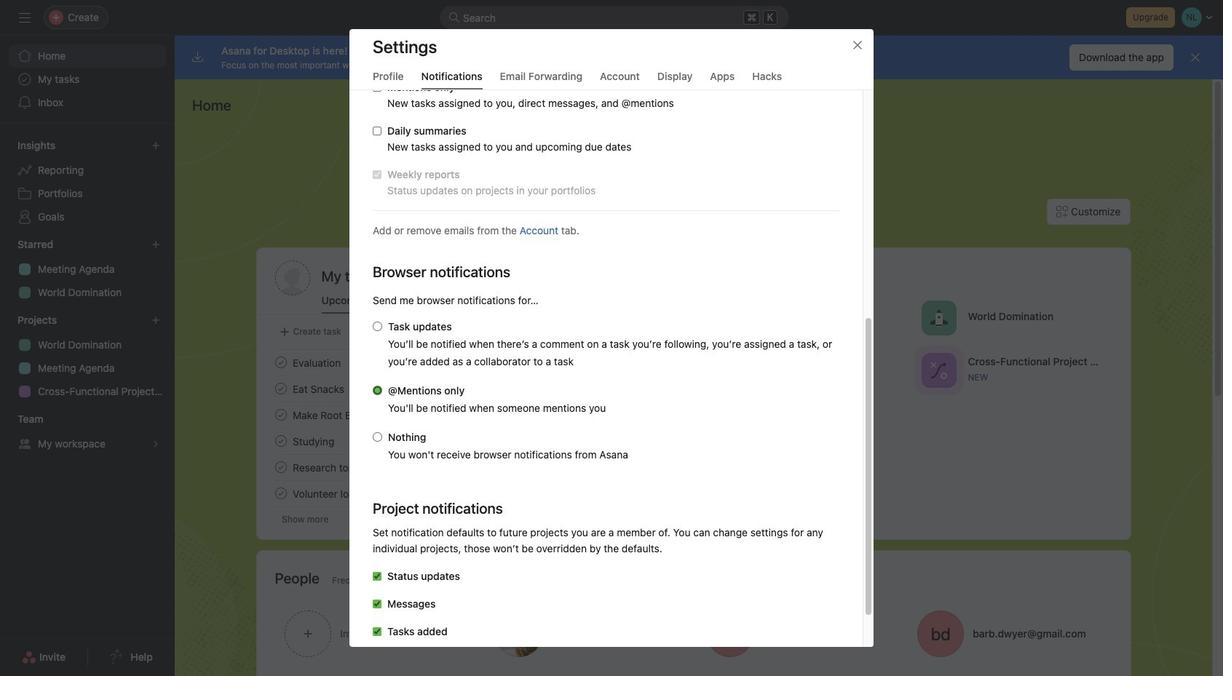 Task type: locate. For each thing, give the bounding box(es) containing it.
mark complete image
[[272, 354, 289, 371], [272, 459, 289, 476]]

None checkbox
[[373, 83, 382, 92], [373, 170, 382, 179], [373, 628, 382, 636], [373, 83, 382, 92], [373, 170, 382, 179], [373, 628, 382, 636]]

1 vertical spatial mark complete image
[[272, 459, 289, 476]]

mark complete image
[[272, 380, 289, 398], [272, 406, 289, 424], [272, 433, 289, 450], [272, 485, 289, 502]]

teams element
[[0, 406, 175, 459]]

projects element
[[0, 307, 175, 406]]

None checkbox
[[373, 127, 382, 135], [373, 572, 382, 581], [373, 600, 382, 609], [373, 127, 382, 135], [373, 572, 382, 581], [373, 600, 382, 609]]

1 vertical spatial mark complete checkbox
[[272, 459, 289, 476]]

0 vertical spatial mark complete checkbox
[[272, 380, 289, 398]]

None radio
[[373, 386, 382, 395], [373, 433, 382, 442], [373, 386, 382, 395], [373, 433, 382, 442]]

starred element
[[0, 232, 175, 307]]

4 mark complete checkbox from the top
[[272, 485, 289, 502]]

close image
[[852, 39, 864, 51]]

line_and_symbols image
[[930, 362, 947, 379]]

global element
[[0, 36, 175, 123]]

None radio
[[373, 322, 382, 331]]

Mark complete checkbox
[[272, 380, 289, 398], [272, 459, 289, 476]]

Mark complete checkbox
[[272, 354, 289, 371], [272, 406, 289, 424], [272, 433, 289, 450], [272, 485, 289, 502]]

2 mark complete image from the top
[[272, 459, 289, 476]]

0 vertical spatial mark complete image
[[272, 354, 289, 371]]



Task type: vqa. For each thing, say whether or not it's contained in the screenshot.
the leftmost "Cross-functional project plan"
no



Task type: describe. For each thing, give the bounding box(es) containing it.
dismiss image
[[1190, 52, 1202, 63]]

2 mark complete image from the top
[[272, 406, 289, 424]]

1 mark complete image from the top
[[272, 380, 289, 398]]

2 mark complete checkbox from the top
[[272, 406, 289, 424]]

3 mark complete image from the top
[[272, 433, 289, 450]]

prominent image
[[449, 12, 460, 23]]

4 mark complete image from the top
[[272, 485, 289, 502]]

hide sidebar image
[[19, 12, 31, 23]]

add profile photo image
[[275, 261, 310, 296]]

insights element
[[0, 133, 175, 232]]

3 mark complete checkbox from the top
[[272, 433, 289, 450]]

2 mark complete checkbox from the top
[[272, 459, 289, 476]]

1 mark complete checkbox from the top
[[272, 354, 289, 371]]

1 mark complete checkbox from the top
[[272, 380, 289, 398]]

rocket image
[[930, 309, 947, 327]]

1 mark complete image from the top
[[272, 354, 289, 371]]



